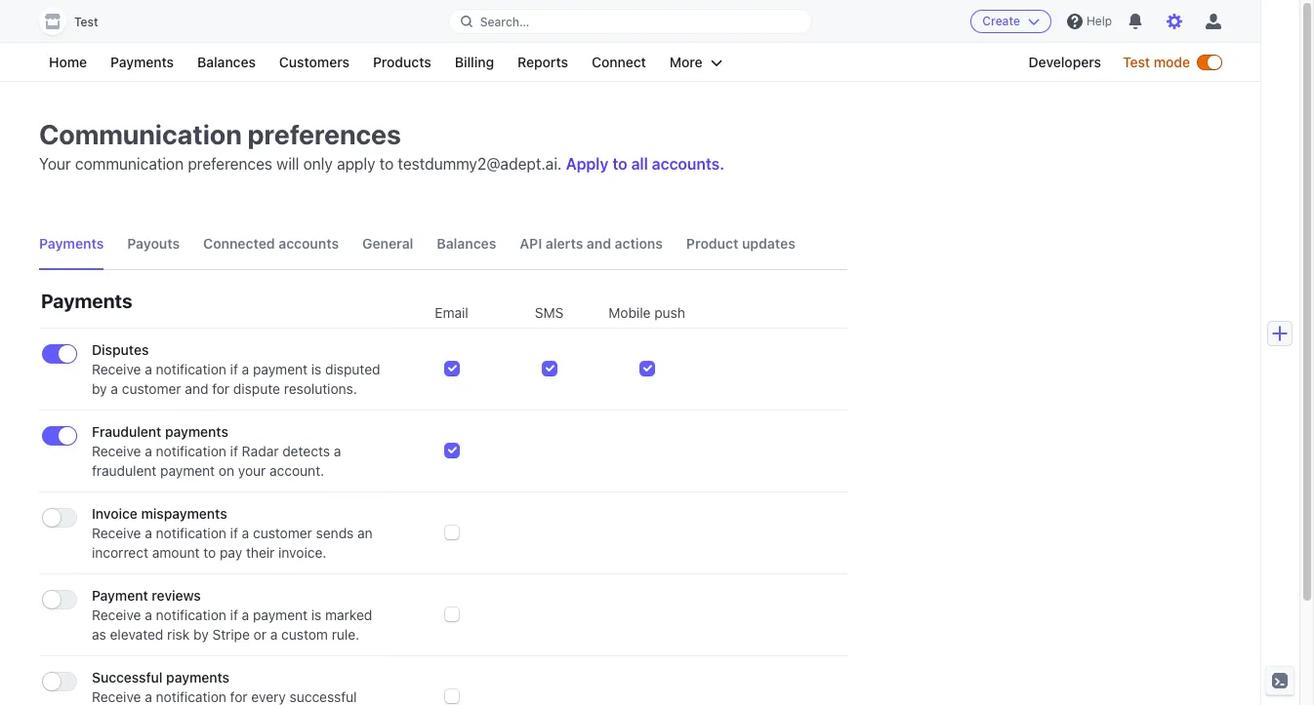 Task type: locate. For each thing, give the bounding box(es) containing it.
3 receive from the top
[[92, 525, 141, 542]]

developers link
[[1019, 51, 1111, 74]]

by right risk
[[193, 627, 209, 643]]

receive down invoice
[[92, 525, 141, 542]]

1 vertical spatial payments
[[166, 670, 230, 686]]

balances link
[[188, 51, 265, 74]]

invoice mispayments receive a notification if a customer sends an incorrect amount to pay their invoice.
[[92, 506, 373, 561]]

payment left on
[[160, 463, 215, 479]]

a
[[145, 361, 152, 378], [242, 361, 249, 378], [111, 381, 118, 397], [145, 443, 152, 460], [334, 443, 341, 460], [145, 525, 152, 542], [242, 525, 249, 542], [145, 607, 152, 624], [242, 607, 249, 624], [270, 627, 278, 643]]

an
[[357, 525, 373, 542]]

if inside the payment reviews receive a notification if a payment is marked as elevated risk by stripe or a custom rule.
[[230, 607, 238, 624]]

preferences up only
[[248, 118, 401, 150]]

payment up dispute
[[253, 361, 308, 378]]

2 vertical spatial payments
[[41, 290, 132, 312]]

fraudulent payments receive a notification if radar detects a fraudulent payment on your account.
[[92, 424, 341, 479]]

if up on
[[230, 443, 238, 460]]

payments for successful
[[166, 670, 230, 686]]

push
[[654, 305, 685, 321]]

4 receive from the top
[[92, 607, 141, 624]]

customers link
[[269, 51, 359, 74]]

notification inside invoice mispayments receive a notification if a customer sends an incorrect amount to pay their invoice.
[[156, 525, 226, 542]]

if for mispayments
[[230, 525, 238, 542]]

0 horizontal spatial to
[[203, 545, 216, 561]]

if up pay
[[230, 525, 238, 542]]

if up dispute
[[230, 361, 238, 378]]

balances
[[197, 54, 256, 70], [437, 235, 496, 252]]

2 notification from the top
[[156, 443, 226, 460]]

1 vertical spatial is
[[311, 607, 321, 624]]

notification down mispayments
[[156, 525, 226, 542]]

0 horizontal spatial test
[[74, 15, 98, 29]]

1 receive from the top
[[92, 361, 141, 378]]

1 is from the top
[[311, 361, 321, 378]]

is up the custom
[[311, 607, 321, 624]]

on
[[219, 463, 234, 479]]

disputes receive a notification if a payment is disputed by a customer and for dispute resolutions.
[[92, 342, 380, 397]]

to left pay
[[203, 545, 216, 561]]

preferences left will
[[188, 155, 272, 173]]

1 vertical spatial customer
[[253, 525, 312, 542]]

0 vertical spatial test
[[74, 15, 98, 29]]

Search… search field
[[449, 9, 812, 34]]

to right the apply
[[380, 155, 394, 173]]

notification up for at left bottom
[[156, 361, 226, 378]]

is inside the payment reviews receive a notification if a payment is marked as elevated risk by stripe or a custom rule.
[[311, 607, 321, 624]]

will
[[276, 155, 299, 173]]

connected accounts
[[203, 235, 339, 252]]

connect
[[592, 54, 646, 70]]

by down disputes at left
[[92, 381, 107, 397]]

only
[[303, 155, 333, 173]]

and inside disputes receive a notification if a payment is disputed by a customer and for dispute resolutions.
[[185, 381, 208, 397]]

balances left api
[[437, 235, 496, 252]]

4 if from the top
[[230, 607, 238, 624]]

if up stripe
[[230, 607, 238, 624]]

account.
[[270, 463, 324, 479]]

2 receive from the top
[[92, 443, 141, 460]]

1 vertical spatial and
[[185, 381, 208, 397]]

1 horizontal spatial balances
[[437, 235, 496, 252]]

1 horizontal spatial test
[[1123, 54, 1150, 70]]

test inside button
[[74, 15, 98, 29]]

customers
[[279, 54, 349, 70]]

1 notification from the top
[[156, 361, 226, 378]]

payments up communication
[[110, 54, 174, 70]]

notification up on
[[156, 443, 226, 460]]

receive
[[92, 361, 141, 378], [92, 443, 141, 460], [92, 525, 141, 542], [92, 607, 141, 624]]

payment
[[253, 361, 308, 378], [160, 463, 215, 479], [253, 607, 308, 624]]

payments for fraudulent
[[165, 424, 228, 440]]

customer up invoice.
[[253, 525, 312, 542]]

payments
[[110, 54, 174, 70], [39, 235, 104, 252], [41, 290, 132, 312]]

if
[[230, 361, 238, 378], [230, 443, 238, 460], [230, 525, 238, 542], [230, 607, 238, 624]]

tab list
[[39, 219, 847, 270]]

connected
[[203, 235, 275, 252]]

0 horizontal spatial by
[[92, 381, 107, 397]]

payments up on
[[165, 424, 228, 440]]

if inside fraudulent payments receive a notification if radar detects a fraudulent payment on your account.
[[230, 443, 238, 460]]

tab list containing payments
[[39, 219, 847, 270]]

notification inside fraudulent payments receive a notification if radar detects a fraudulent payment on your account.
[[156, 443, 226, 460]]

1 vertical spatial by
[[193, 627, 209, 643]]

and right alerts
[[587, 235, 611, 252]]

customer
[[122, 381, 181, 397], [253, 525, 312, 542]]

test
[[74, 15, 98, 29], [1123, 54, 1150, 70]]

receive for payment
[[92, 607, 141, 624]]

marked
[[325, 607, 372, 624]]

payments down risk
[[166, 670, 230, 686]]

payment inside fraudulent payments receive a notification if radar detects a fraudulent payment on your account.
[[160, 463, 215, 479]]

notification inside disputes receive a notification if a payment is disputed by a customer and for dispute resolutions.
[[156, 361, 226, 378]]

payments
[[165, 424, 228, 440], [166, 670, 230, 686]]

communication
[[75, 155, 184, 173]]

receive for invoice
[[92, 525, 141, 542]]

0 vertical spatial customer
[[122, 381, 181, 397]]

receive inside fraudulent payments receive a notification if radar detects a fraudulent payment on your account.
[[92, 443, 141, 460]]

receive down disputes at left
[[92, 361, 141, 378]]

by
[[92, 381, 107, 397], [193, 627, 209, 643]]

1 vertical spatial payment
[[160, 463, 215, 479]]

0 horizontal spatial and
[[185, 381, 208, 397]]

4 notification from the top
[[156, 607, 226, 624]]

successful payments
[[92, 670, 230, 686]]

successful
[[92, 670, 163, 686]]

notification up risk
[[156, 607, 226, 624]]

receive up the 'fraudulent'
[[92, 443, 141, 460]]

0 vertical spatial balances
[[197, 54, 256, 70]]

if inside disputes receive a notification if a payment is disputed by a customer and for dispute resolutions.
[[230, 361, 238, 378]]

receive down payment
[[92, 607, 141, 624]]

receive inside the payment reviews receive a notification if a payment is marked as elevated risk by stripe or a custom rule.
[[92, 607, 141, 624]]

3 if from the top
[[230, 525, 238, 542]]

and left for at left bottom
[[185, 381, 208, 397]]

1 vertical spatial test
[[1123, 54, 1150, 70]]

test left mode
[[1123, 54, 1150, 70]]

if inside invoice mispayments receive a notification if a customer sends an incorrect amount to pay their invoice.
[[230, 525, 238, 542]]

1 horizontal spatial and
[[587, 235, 611, 252]]

0 horizontal spatial customer
[[122, 381, 181, 397]]

communication preferences your communication preferences will only apply to testdummy2@adept.ai. apply to all accounts.
[[39, 118, 725, 173]]

updates
[[742, 235, 795, 252]]

developers
[[1029, 54, 1101, 70]]

test mode
[[1123, 54, 1190, 70]]

if for payments
[[230, 443, 238, 460]]

1 horizontal spatial by
[[193, 627, 209, 643]]

3 notification from the top
[[156, 525, 226, 542]]

2 is from the top
[[311, 607, 321, 624]]

general
[[362, 235, 413, 252]]

payments up disputes at left
[[41, 290, 132, 312]]

preferences
[[248, 118, 401, 150], [188, 155, 272, 173]]

notification inside the payment reviews receive a notification if a payment is marked as elevated risk by stripe or a custom rule.
[[156, 607, 226, 624]]

balances right the payments link
[[197, 54, 256, 70]]

receive inside invoice mispayments receive a notification if a customer sends an incorrect amount to pay their invoice.
[[92, 525, 141, 542]]

0 vertical spatial payments
[[165, 424, 228, 440]]

to inside invoice mispayments receive a notification if a customer sends an incorrect amount to pay their invoice.
[[203, 545, 216, 561]]

rule.
[[332, 627, 359, 643]]

0 vertical spatial is
[[311, 361, 321, 378]]

1 horizontal spatial customer
[[253, 525, 312, 542]]

pay
[[220, 545, 242, 561]]

1 vertical spatial payments
[[39, 235, 104, 252]]

test up home
[[74, 15, 98, 29]]

more button
[[660, 51, 732, 74]]

products
[[373, 54, 431, 70]]

0 vertical spatial by
[[92, 381, 107, 397]]

payments inside fraudulent payments receive a notification if radar detects a fraudulent payment on your account.
[[165, 424, 228, 440]]

payments down "your"
[[39, 235, 104, 252]]

is up 'resolutions.'
[[311, 361, 321, 378]]

test for test mode
[[1123, 54, 1150, 70]]

product
[[686, 235, 738, 252]]

notification
[[156, 361, 226, 378], [156, 443, 226, 460], [156, 525, 226, 542], [156, 607, 226, 624]]

by inside disputes receive a notification if a payment is disputed by a customer and for dispute resolutions.
[[92, 381, 107, 397]]

2 if from the top
[[230, 443, 238, 460]]

to
[[380, 155, 394, 173], [612, 155, 627, 173], [203, 545, 216, 561]]

customer inside disputes receive a notification if a payment is disputed by a customer and for dispute resolutions.
[[122, 381, 181, 397]]

customer up the fraudulent
[[122, 381, 181, 397]]

2 vertical spatial payment
[[253, 607, 308, 624]]

to left all
[[612, 155, 627, 173]]

0 vertical spatial payment
[[253, 361, 308, 378]]

payment up or
[[253, 607, 308, 624]]

1 if from the top
[[230, 361, 238, 378]]

and
[[587, 235, 611, 252], [185, 381, 208, 397]]



Task type: describe. For each thing, give the bounding box(es) containing it.
billing link
[[445, 51, 504, 74]]

if for reviews
[[230, 607, 238, 624]]

your
[[39, 155, 71, 173]]

communication
[[39, 118, 242, 150]]

apply
[[566, 155, 609, 173]]

0 horizontal spatial balances
[[197, 54, 256, 70]]

payment reviews receive a notification if a payment is marked as elevated risk by stripe or a custom rule.
[[92, 588, 372, 643]]

notification for reviews
[[156, 607, 226, 624]]

mobile push
[[608, 305, 685, 321]]

connect link
[[582, 51, 656, 74]]

home link
[[39, 51, 97, 74]]

0 vertical spatial preferences
[[248, 118, 401, 150]]

1 horizontal spatial to
[[380, 155, 394, 173]]

apply to all accounts. button
[[566, 155, 725, 173]]

payouts
[[127, 235, 180, 252]]

Search… text field
[[449, 9, 812, 34]]

0 vertical spatial and
[[587, 235, 611, 252]]

invoice.
[[278, 545, 326, 561]]

test for test
[[74, 15, 98, 29]]

home
[[49, 54, 87, 70]]

accounts
[[279, 235, 339, 252]]

create button
[[971, 10, 1051, 33]]

your
[[238, 463, 266, 479]]

search…
[[480, 14, 529, 29]]

detects
[[282, 443, 330, 460]]

more
[[670, 54, 703, 70]]

their
[[246, 545, 275, 561]]

custom
[[281, 627, 328, 643]]

receive inside disputes receive a notification if a payment is disputed by a customer and for dispute resolutions.
[[92, 361, 141, 378]]

or
[[254, 627, 267, 643]]

payment
[[92, 588, 148, 604]]

notification for mispayments
[[156, 525, 226, 542]]

test button
[[39, 8, 118, 35]]

stripe
[[212, 627, 250, 643]]

notification for payments
[[156, 443, 226, 460]]

mobile
[[608, 305, 651, 321]]

1 vertical spatial balances
[[437, 235, 496, 252]]

mispayments
[[141, 506, 227, 522]]

receive for fraudulent
[[92, 443, 141, 460]]

payment inside the payment reviews receive a notification if a payment is marked as elevated risk by stripe or a custom rule.
[[253, 607, 308, 624]]

billing
[[455, 54, 494, 70]]

reviews
[[152, 588, 201, 604]]

mode
[[1154, 54, 1190, 70]]

elevated
[[110, 627, 163, 643]]

testdummy2@adept.ai.
[[398, 155, 562, 173]]

accounts.
[[652, 155, 725, 173]]

disputed
[[325, 361, 380, 378]]

as
[[92, 627, 106, 643]]

disputes
[[92, 342, 149, 358]]

product updates
[[686, 235, 795, 252]]

sms
[[535, 305, 564, 321]]

payments link
[[101, 51, 184, 74]]

payment inside disputes receive a notification if a payment is disputed by a customer and for dispute resolutions.
[[253, 361, 308, 378]]

invoice
[[92, 506, 137, 522]]

api alerts and actions
[[520, 235, 663, 252]]

customer inside invoice mispayments receive a notification if a customer sends an incorrect amount to pay their invoice.
[[253, 525, 312, 542]]

payments for payments
[[41, 290, 132, 312]]

incorrect
[[92, 545, 148, 561]]

dispute
[[233, 381, 280, 397]]

radar
[[242, 443, 279, 460]]

payments for communication preferences
[[39, 235, 104, 252]]

fraudulent
[[92, 424, 161, 440]]

amount
[[152, 545, 200, 561]]

by inside the payment reviews receive a notification if a payment is marked as elevated risk by stripe or a custom rule.
[[193, 627, 209, 643]]

help button
[[1059, 6, 1120, 37]]

1 vertical spatial preferences
[[188, 155, 272, 173]]

email
[[435, 305, 468, 321]]

all
[[631, 155, 648, 173]]

resolutions.
[[284, 381, 357, 397]]

reports
[[517, 54, 568, 70]]

risk
[[167, 627, 190, 643]]

api
[[520, 235, 542, 252]]

fraudulent
[[92, 463, 157, 479]]

0 vertical spatial payments
[[110, 54, 174, 70]]

2 horizontal spatial to
[[612, 155, 627, 173]]

for
[[212, 381, 230, 397]]

is inside disputes receive a notification if a payment is disputed by a customer and for dispute resolutions.
[[311, 361, 321, 378]]

actions
[[615, 235, 663, 252]]

sends
[[316, 525, 354, 542]]

create
[[982, 14, 1020, 28]]

reports link
[[508, 51, 578, 74]]

alerts
[[546, 235, 583, 252]]

apply
[[337, 155, 375, 173]]

products link
[[363, 51, 441, 74]]

help
[[1086, 14, 1112, 28]]



Task type: vqa. For each thing, say whether or not it's contained in the screenshot.
"Create" to the right
no



